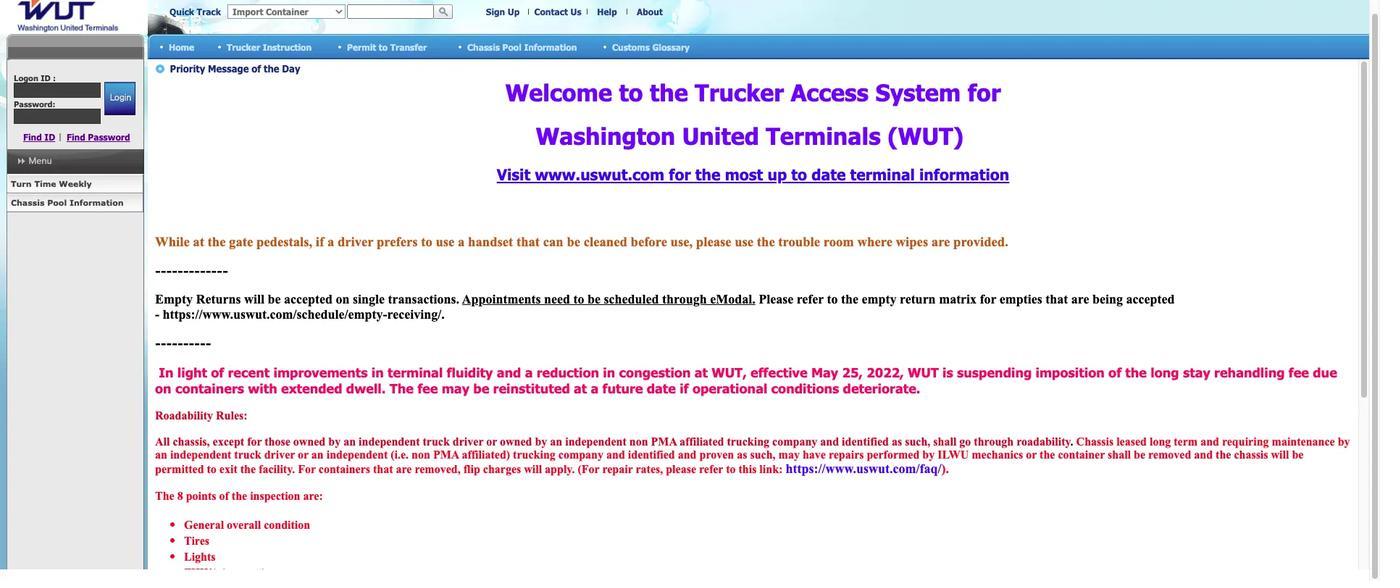 Task type: describe. For each thing, give the bounding box(es) containing it.
0 horizontal spatial chassis pool information
[[11, 198, 124, 207]]

logon id :
[[14, 73, 56, 83]]

find id
[[23, 132, 55, 142]]

about
[[637, 7, 663, 17]]

track
[[197, 7, 221, 17]]

0 vertical spatial chassis pool information
[[467, 42, 577, 52]]

turn
[[11, 179, 32, 188]]

trucker instruction
[[227, 42, 312, 52]]

id for logon
[[41, 73, 51, 83]]

id for find
[[44, 132, 55, 142]]

weekly
[[59, 179, 92, 188]]

customs glossary
[[612, 42, 690, 52]]

transfer
[[390, 42, 427, 52]]

logon
[[14, 73, 38, 83]]

sign up
[[486, 7, 520, 17]]

us
[[571, 7, 581, 17]]

about link
[[637, 7, 663, 17]]

to
[[379, 42, 388, 52]]

:
[[53, 73, 56, 83]]

0 vertical spatial chassis
[[467, 42, 500, 52]]

trucker
[[227, 42, 260, 52]]

find for find password
[[67, 132, 85, 142]]

contact us link
[[534, 7, 581, 17]]

1 vertical spatial chassis
[[11, 198, 45, 207]]

home
[[169, 42, 194, 52]]

quick
[[170, 7, 194, 17]]

information inside chassis pool information link
[[69, 198, 124, 207]]

password
[[88, 132, 130, 142]]

customs
[[612, 42, 650, 52]]

help
[[597, 7, 617, 17]]

find password link
[[67, 132, 130, 142]]

permit
[[347, 42, 376, 52]]



Task type: vqa. For each thing, say whether or not it's contained in the screenshot.
2023
no



Task type: locate. For each thing, give the bounding box(es) containing it.
0 horizontal spatial chassis
[[11, 198, 45, 207]]

2 find from the left
[[67, 132, 85, 142]]

chassis down turn
[[11, 198, 45, 207]]

1 horizontal spatial chassis
[[467, 42, 500, 52]]

0 vertical spatial information
[[524, 42, 577, 52]]

instruction
[[263, 42, 312, 52]]

chassis
[[467, 42, 500, 52], [11, 198, 45, 207]]

pool down up on the top of page
[[502, 42, 522, 52]]

chassis down sign
[[467, 42, 500, 52]]

password:
[[14, 99, 55, 109]]

chassis pool information down up on the top of page
[[467, 42, 577, 52]]

0 horizontal spatial information
[[69, 198, 124, 207]]

find left password
[[67, 132, 85, 142]]

id down 'password:'
[[44, 132, 55, 142]]

None text field
[[347, 4, 434, 19]]

pool down turn time weekly
[[47, 198, 67, 207]]

login image
[[104, 82, 135, 115]]

0 vertical spatial id
[[41, 73, 51, 83]]

None text field
[[14, 83, 101, 98]]

1 horizontal spatial find
[[67, 132, 85, 142]]

id
[[41, 73, 51, 83], [44, 132, 55, 142]]

information down the contact
[[524, 42, 577, 52]]

time
[[34, 179, 56, 188]]

1 horizontal spatial chassis pool information
[[467, 42, 577, 52]]

id left :
[[41, 73, 51, 83]]

1 horizontal spatial information
[[524, 42, 577, 52]]

None password field
[[14, 109, 101, 124]]

chassis pool information link
[[7, 193, 143, 212]]

1 vertical spatial chassis pool information
[[11, 198, 124, 207]]

pool
[[502, 42, 522, 52], [47, 198, 67, 207]]

0 horizontal spatial pool
[[47, 198, 67, 207]]

information down weekly
[[69, 198, 124, 207]]

contact us
[[534, 7, 581, 17]]

1 find from the left
[[23, 132, 42, 142]]

turn time weekly
[[11, 179, 92, 188]]

sign up link
[[486, 7, 520, 17]]

contact
[[534, 7, 568, 17]]

information
[[524, 42, 577, 52], [69, 198, 124, 207]]

quick track
[[170, 7, 221, 17]]

1 horizontal spatial pool
[[502, 42, 522, 52]]

chassis pool information down turn time weekly link in the top of the page
[[11, 198, 124, 207]]

find
[[23, 132, 42, 142], [67, 132, 85, 142]]

0 vertical spatial pool
[[502, 42, 522, 52]]

up
[[508, 7, 520, 17]]

1 vertical spatial information
[[69, 198, 124, 207]]

find down 'password:'
[[23, 132, 42, 142]]

help link
[[597, 7, 617, 17]]

glossary
[[652, 42, 690, 52]]

find password
[[67, 132, 130, 142]]

find id link
[[23, 132, 55, 142]]

sign
[[486, 7, 505, 17]]

turn time weekly link
[[7, 175, 143, 193]]

0 horizontal spatial find
[[23, 132, 42, 142]]

chassis pool information
[[467, 42, 577, 52], [11, 198, 124, 207]]

1 vertical spatial pool
[[47, 198, 67, 207]]

1 vertical spatial id
[[44, 132, 55, 142]]

find for find id
[[23, 132, 42, 142]]

permit to transfer
[[347, 42, 427, 52]]



